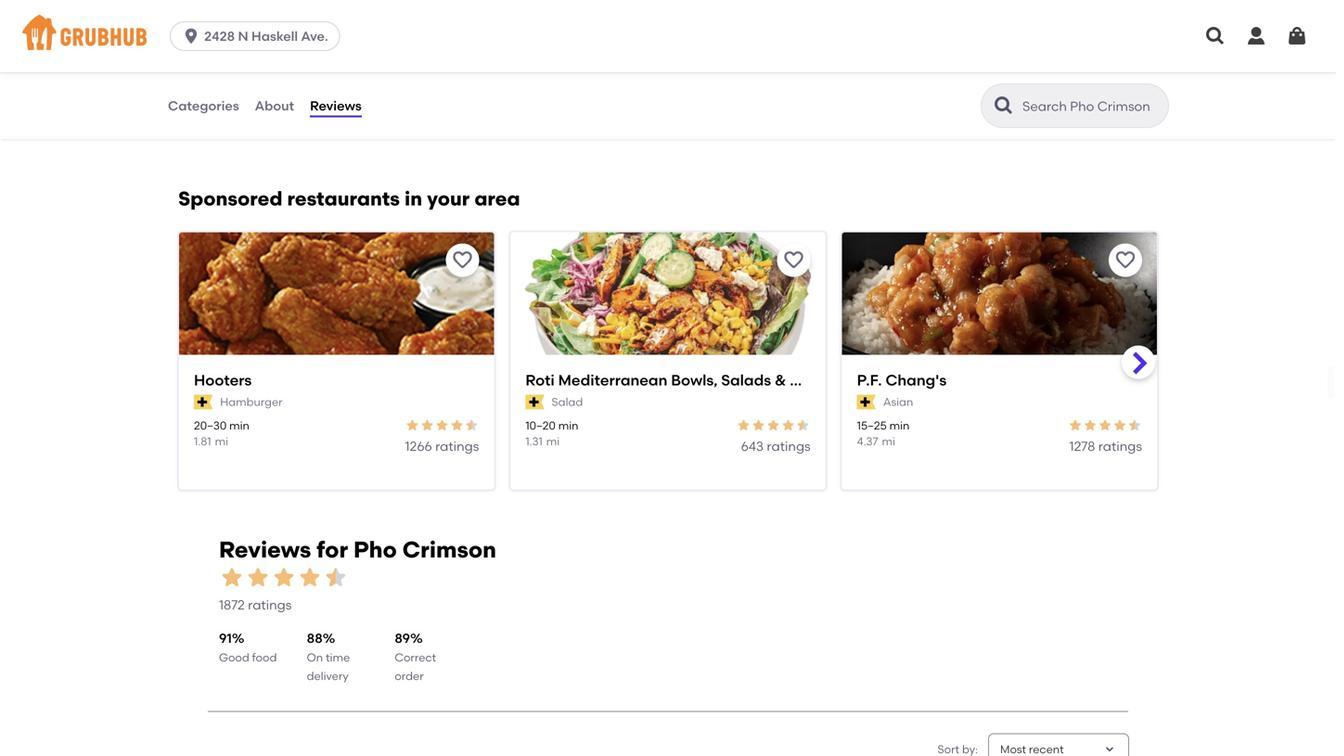 Task type: vqa. For each thing, say whether or not it's contained in the screenshot.


Task type: describe. For each thing, give the bounding box(es) containing it.
4.37
[[857, 435, 879, 449]]

p.f. chang's logo image
[[843, 232, 1158, 388]]

ratings for hooters
[[435, 439, 479, 455]]

20–30
[[194, 419, 227, 432]]

reviews for pho crimson
[[219, 537, 497, 564]]

&
[[775, 371, 787, 389]]

in
[[405, 187, 423, 211]]

about button
[[254, 72, 295, 139]]

order
[[395, 670, 424, 683]]

ratings for p.f. chang's
[[1099, 439, 1143, 455]]

Search Pho Crimson search field
[[1021, 97, 1163, 115]]

sort by:
[[938, 743, 978, 757]]

643 ratings
[[741, 439, 811, 455]]

1872
[[219, 597, 245, 613]]

food
[[252, 651, 277, 665]]

88 on time delivery
[[307, 631, 350, 683]]

p.f. chang's link
[[857, 370, 1143, 391]]

mi for hooters
[[215, 435, 228, 449]]

1278
[[1070, 439, 1096, 455]]

547-
[[214, 3, 241, 19]]

subscription pass image for p.f. chang's
[[857, 395, 876, 410]]

10–20 min 1.31 mi
[[526, 419, 579, 449]]

area
[[475, 187, 520, 211]]

asian
[[884, 395, 914, 409]]

bowls,
[[671, 371, 718, 389]]

1872 ratings
[[219, 597, 292, 613]]

save this restaurant button for p.f.
[[1109, 244, 1143, 277]]

delivery
[[307, 670, 349, 683]]

3 svg image from the left
[[1287, 25, 1309, 47]]

pho
[[354, 537, 397, 564]]

10–20
[[526, 419, 556, 432]]

hooters
[[194, 371, 252, 389]]

most
[[1001, 743, 1027, 757]]

save this restaurant image for roti
[[783, 249, 805, 271]]

reviews for reviews
[[310, 98, 362, 114]]

hooters link
[[194, 370, 479, 391]]

search icon image
[[993, 95, 1016, 117]]

roti
[[526, 371, 555, 389]]

20–30 min 1.81 mi
[[194, 419, 250, 449]]

chang's
[[886, 371, 947, 389]]

1266 ratings
[[405, 439, 479, 455]]

ratings for roti mediterranean bowls, salads & pitas
[[767, 439, 811, 455]]

643
[[741, 439, 764, 455]]

categories
[[168, 98, 239, 114]]

mi for p.f. chang's
[[882, 435, 896, 449]]

15–25 min 4.37 mi
[[857, 419, 910, 449]]

most recent
[[1001, 743, 1065, 757]]

for
[[317, 537, 348, 564]]

2428 n haskell ave. button
[[170, 21, 348, 51]]

(469)
[[178, 3, 211, 19]]

p.f.
[[857, 371, 883, 389]]

88
[[307, 631, 323, 646]]

restaurants
[[287, 187, 400, 211]]

sponsored
[[178, 187, 283, 211]]

reviews for reviews for pho crimson
[[219, 537, 311, 564]]

sort
[[938, 743, 960, 757]]

crimson
[[403, 537, 497, 564]]



Task type: locate. For each thing, give the bounding box(es) containing it.
mi right the '4.37'
[[882, 435, 896, 449]]

correct
[[395, 651, 436, 665]]

1 vertical spatial reviews
[[219, 537, 311, 564]]

roti mediterranean bowls, salads & pitas logo image
[[511, 232, 826, 388]]

mi
[[215, 435, 228, 449], [547, 435, 560, 449], [882, 435, 896, 449]]

subscription pass image down roti
[[526, 395, 545, 410]]

save this restaurant button
[[446, 244, 479, 277], [778, 244, 811, 277], [1109, 244, 1143, 277]]

3 mi from the left
[[882, 435, 896, 449]]

min inside 20–30 min 1.81 mi
[[229, 419, 250, 432]]

1 horizontal spatial subscription pass image
[[526, 395, 545, 410]]

0 horizontal spatial mi
[[215, 435, 228, 449]]

reviews button
[[309, 72, 363, 139]]

89
[[395, 631, 410, 646]]

2 svg image from the left
[[1246, 25, 1268, 47]]

by:
[[963, 743, 978, 757]]

subscription pass image for roti mediterranean bowls, salads & pitas
[[526, 395, 545, 410]]

5443
[[241, 3, 273, 19]]

sponsored restaurants in your area
[[178, 187, 520, 211]]

p.f. chang's
[[857, 371, 947, 389]]

1.31
[[526, 435, 543, 449]]

ratings right 1278
[[1099, 439, 1143, 455]]

reviews up 1872 ratings
[[219, 537, 311, 564]]

categories button
[[167, 72, 240, 139]]

good
[[219, 651, 250, 665]]

0 horizontal spatial svg image
[[1205, 25, 1227, 47]]

2 save this restaurant button from the left
[[778, 244, 811, 277]]

roti mediterranean bowls, salads & pitas
[[526, 371, 827, 389]]

3 min from the left
[[890, 419, 910, 432]]

reviews inside button
[[310, 98, 362, 114]]

1 horizontal spatial save this restaurant button
[[778, 244, 811, 277]]

2 subscription pass image from the left
[[526, 395, 545, 410]]

min down hamburger
[[229, 419, 250, 432]]

15–25
[[857, 419, 887, 432]]

mi inside 10–20 min 1.31 mi
[[547, 435, 560, 449]]

your
[[427, 187, 470, 211]]

2 mi from the left
[[547, 435, 560, 449]]

n
[[238, 28, 248, 44]]

reviews right about on the top left of the page
[[310, 98, 362, 114]]

save this restaurant button for roti
[[778, 244, 811, 277]]

2 horizontal spatial save this restaurant image
[[1115, 249, 1137, 271]]

91 good food
[[219, 631, 277, 665]]

1 save this restaurant button from the left
[[446, 244, 479, 277]]

1266
[[405, 439, 432, 455]]

1278 ratings
[[1070, 439, 1143, 455]]

main navigation navigation
[[0, 0, 1337, 72]]

min for hooters
[[229, 419, 250, 432]]

about
[[255, 98, 294, 114]]

mi inside 15–25 min 4.37 mi
[[882, 435, 896, 449]]

save this restaurant image
[[451, 249, 474, 271], [783, 249, 805, 271], [1115, 249, 1137, 271]]

mediterranean
[[559, 371, 668, 389]]

ave.
[[301, 28, 328, 44]]

2 min from the left
[[559, 419, 579, 432]]

1.81
[[194, 435, 211, 449]]

2 horizontal spatial subscription pass image
[[857, 395, 876, 410]]

min for roti mediterranean bowls, salads & pitas
[[559, 419, 579, 432]]

subscription pass image for hooters
[[194, 395, 213, 410]]

0 horizontal spatial save this restaurant image
[[451, 249, 474, 271]]

0 horizontal spatial save this restaurant button
[[446, 244, 479, 277]]

ratings right 1266
[[435, 439, 479, 455]]

subscription pass image
[[194, 395, 213, 410], [526, 395, 545, 410], [857, 395, 876, 410]]

0 horizontal spatial min
[[229, 419, 250, 432]]

Sort by: field
[[1001, 742, 1065, 757]]

hooters logo image
[[179, 232, 494, 388]]

1 horizontal spatial svg image
[[1246, 25, 1268, 47]]

2 save this restaurant image from the left
[[783, 249, 805, 271]]

2428 n haskell ave.
[[204, 28, 328, 44]]

2428
[[204, 28, 235, 44]]

2 horizontal spatial svg image
[[1287, 25, 1309, 47]]

ratings right 1872
[[248, 597, 292, 613]]

min down salad
[[559, 419, 579, 432]]

3 subscription pass image from the left
[[857, 395, 876, 410]]

ratings right 643
[[767, 439, 811, 455]]

1 min from the left
[[229, 419, 250, 432]]

0 horizontal spatial subscription pass image
[[194, 395, 213, 410]]

mi right 1.81
[[215, 435, 228, 449]]

0 vertical spatial reviews
[[310, 98, 362, 114]]

svg image
[[182, 27, 201, 45]]

salads
[[722, 371, 772, 389]]

recent
[[1029, 743, 1065, 757]]

subscription pass image up 20–30
[[194, 395, 213, 410]]

min
[[229, 419, 250, 432], [559, 419, 579, 432], [890, 419, 910, 432]]

1 horizontal spatial save this restaurant image
[[783, 249, 805, 271]]

1 horizontal spatial min
[[559, 419, 579, 432]]

1 save this restaurant image from the left
[[451, 249, 474, 271]]

1 svg image from the left
[[1205, 25, 1227, 47]]

on
[[307, 651, 323, 665]]

ratings
[[435, 439, 479, 455], [767, 439, 811, 455], [1099, 439, 1143, 455], [248, 597, 292, 613]]

pitas
[[790, 371, 827, 389]]

caret down icon image
[[1103, 743, 1118, 757]]

svg image
[[1205, 25, 1227, 47], [1246, 25, 1268, 47], [1287, 25, 1309, 47]]

1 subscription pass image from the left
[[194, 395, 213, 410]]

min for p.f. chang's
[[890, 419, 910, 432]]

91
[[219, 631, 232, 646]]

2 horizontal spatial save this restaurant button
[[1109, 244, 1143, 277]]

2 horizontal spatial min
[[890, 419, 910, 432]]

salad
[[552, 395, 583, 409]]

roti mediterranean bowls, salads & pitas link
[[526, 370, 827, 391]]

(469) 547-5443 button
[[178, 2, 273, 21]]

reviews
[[310, 98, 362, 114], [219, 537, 311, 564]]

mi right 1.31
[[547, 435, 560, 449]]

save this restaurant image for p.f.
[[1115, 249, 1137, 271]]

1 horizontal spatial mi
[[547, 435, 560, 449]]

time
[[326, 651, 350, 665]]

subscription pass image down p.f.
[[857, 395, 876, 410]]

star icon image
[[405, 418, 420, 433], [420, 418, 435, 433], [435, 418, 450, 433], [450, 418, 464, 433], [464, 418, 479, 433], [464, 418, 479, 433], [737, 418, 752, 433], [752, 418, 767, 433], [767, 418, 781, 433], [781, 418, 796, 433], [796, 418, 811, 433], [796, 418, 811, 433], [1069, 418, 1083, 433], [1083, 418, 1098, 433], [1098, 418, 1113, 433], [1113, 418, 1128, 433], [1128, 418, 1143, 433], [1128, 418, 1143, 433], [219, 565, 245, 591], [245, 565, 271, 591], [271, 565, 297, 591], [297, 565, 323, 591], [323, 565, 349, 591], [323, 565, 349, 591]]

3 save this restaurant image from the left
[[1115, 249, 1137, 271]]

mi for roti mediterranean bowls, salads & pitas
[[547, 435, 560, 449]]

89 correct order
[[395, 631, 436, 683]]

min inside 15–25 min 4.37 mi
[[890, 419, 910, 432]]

(469) 547-5443
[[178, 3, 273, 19]]

2 horizontal spatial mi
[[882, 435, 896, 449]]

min inside 10–20 min 1.31 mi
[[559, 419, 579, 432]]

3 save this restaurant button from the left
[[1109, 244, 1143, 277]]

haskell
[[252, 28, 298, 44]]

hamburger
[[220, 395, 283, 409]]

min down asian
[[890, 419, 910, 432]]

mi inside 20–30 min 1.81 mi
[[215, 435, 228, 449]]

1 mi from the left
[[215, 435, 228, 449]]



